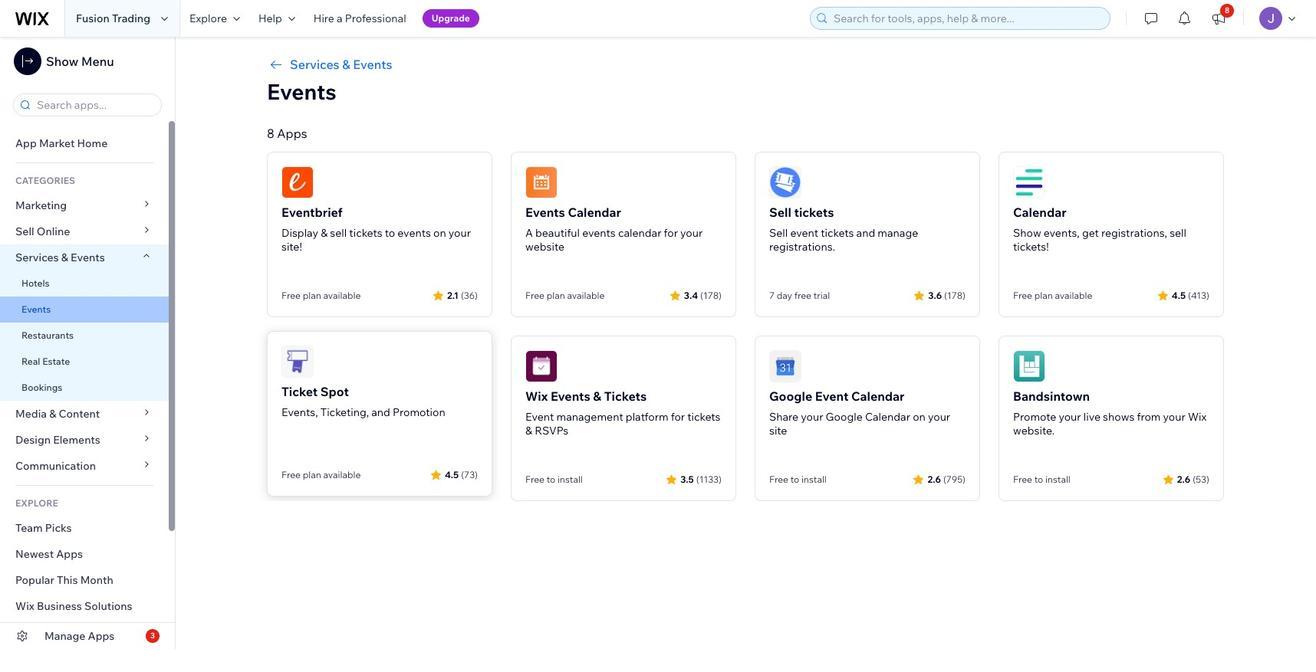 Task type: describe. For each thing, give the bounding box(es) containing it.
events inside wix events & tickets event management platform for tickets & rsvps
[[551, 389, 591, 404]]

home
[[77, 137, 108, 150]]

0 vertical spatial google
[[770, 389, 813, 404]]

event inside wix events & tickets event management platform for tickets & rsvps
[[526, 411, 554, 424]]

team picks link
[[0, 516, 169, 542]]

(1133)
[[697, 474, 722, 485]]

site
[[770, 424, 788, 438]]

month
[[80, 574, 113, 588]]

3.5
[[681, 474, 694, 485]]

your inside the events calendar a beautiful events calendar for your website
[[681, 226, 703, 240]]

events down sell online link
[[71, 251, 105, 265]]

manage apps
[[45, 630, 115, 644]]

communication
[[15, 460, 98, 473]]

popular this month
[[15, 574, 113, 588]]

website
[[526, 240, 565, 254]]

events inside the eventbrief display & sell tickets to events on your site!
[[398, 226, 431, 240]]

design elements
[[15, 434, 100, 447]]

services & events inside sidebar element
[[15, 251, 105, 265]]

to for google event calendar
[[791, 474, 800, 486]]

events link
[[0, 297, 169, 323]]

elements
[[53, 434, 100, 447]]

hire
[[314, 12, 334, 25]]

(795)
[[944, 474, 966, 485]]

show inside calendar show events, get registrations, sell tickets!
[[1014, 226, 1042, 240]]

sell inside calendar show events, get registrations, sell tickets!
[[1170, 226, 1187, 240]]

tickets!
[[1014, 240, 1049, 254]]

sell tickets sell event tickets and manage registrations.
[[770, 205, 919, 254]]

explore
[[15, 498, 58, 510]]

& inside the eventbrief display & sell tickets to events on your site!
[[321, 226, 328, 240]]

site!
[[282, 240, 302, 254]]

business
[[37, 600, 82, 614]]

services & events link inside sidebar element
[[0, 245, 169, 271]]

day
[[777, 290, 793, 302]]

8 button
[[1202, 0, 1236, 37]]

ticket spot logo image
[[282, 346, 314, 378]]

4.5 for ticket spot
[[445, 469, 459, 481]]

apps for manage apps
[[88, 630, 115, 644]]

install for live
[[1046, 474, 1071, 486]]

marketing link
[[0, 193, 169, 219]]

(73)
[[461, 469, 478, 481]]

your left live
[[1059, 411, 1082, 424]]

sell online link
[[0, 219, 169, 245]]

design
[[15, 434, 51, 447]]

eventbrief logo image
[[282, 167, 314, 199]]

2.6 (53)
[[1178, 474, 1210, 485]]

help button
[[249, 0, 305, 37]]

sell online
[[15, 225, 70, 239]]

free for events
[[526, 474, 545, 486]]

tickets inside wix events & tickets event management platform for tickets & rsvps
[[688, 411, 721, 424]]

2.1
[[447, 290, 459, 301]]

Search apps... field
[[32, 94, 157, 116]]

for inside wix events & tickets event management platform for tickets & rsvps
[[671, 411, 685, 424]]

promotion
[[393, 406, 446, 420]]

free
[[795, 290, 812, 302]]

events down hotels
[[21, 304, 51, 315]]

Search for tools, apps, help & more... field
[[829, 8, 1106, 29]]

free for show
[[1014, 290, 1033, 302]]

4.5 (73)
[[445, 469, 478, 481]]

professional
[[345, 12, 406, 25]]

media & content link
[[0, 401, 169, 427]]

& right the media
[[49, 407, 56, 421]]

available for calendar
[[567, 290, 605, 302]]

2.6 for your
[[1178, 474, 1191, 485]]

7 day free trial
[[770, 290, 830, 302]]

bookings
[[21, 382, 62, 394]]

explore
[[190, 12, 227, 25]]

rsvps
[[535, 424, 569, 438]]

plan for display
[[303, 290, 321, 302]]

calendar inside calendar show events, get registrations, sell tickets!
[[1014, 205, 1067, 220]]

real estate
[[21, 356, 70, 368]]

1 vertical spatial google
[[826, 411, 863, 424]]

team
[[15, 522, 43, 536]]

available for spot
[[323, 470, 361, 481]]

registrations.
[[770, 240, 836, 254]]

get
[[1083, 226, 1099, 240]]

to for wix events & tickets
[[547, 474, 556, 486]]

from
[[1138, 411, 1161, 424]]

sell tickets logo image
[[770, 167, 802, 199]]

team picks
[[15, 522, 72, 536]]

8 for 8
[[1225, 5, 1230, 15]]

2.1 (36)
[[447, 290, 478, 301]]

sell for online
[[15, 225, 34, 239]]

3.6 (178)
[[929, 290, 966, 301]]

free for promote
[[1014, 474, 1033, 486]]

(413)
[[1189, 290, 1210, 301]]

ticketing,
[[321, 406, 369, 420]]

free to install for events
[[526, 474, 583, 486]]

trial
[[814, 290, 830, 302]]

shows
[[1104, 411, 1135, 424]]

events calendar logo image
[[526, 167, 558, 199]]

& up management
[[593, 389, 602, 404]]

events calendar a beautiful events calendar for your website
[[526, 205, 703, 254]]

hotels link
[[0, 271, 169, 297]]

plan for spot
[[303, 470, 321, 481]]

ticket
[[282, 384, 318, 400]]

free for event
[[770, 474, 789, 486]]

event inside google event calendar share your google calendar on your site
[[816, 389, 849, 404]]

hotels
[[21, 278, 50, 289]]

free plan available for show
[[1014, 290, 1093, 302]]

share
[[770, 411, 799, 424]]

on for eventbrief
[[434, 226, 446, 240]]

wix business solutions
[[15, 600, 132, 614]]

(36)
[[461, 290, 478, 301]]

bandsintown promote your live shows from your wix website.
[[1014, 389, 1207, 438]]

tickets right event
[[821, 226, 854, 240]]

free to install for event
[[770, 474, 827, 486]]

picks
[[45, 522, 72, 536]]

tickets up event
[[795, 205, 835, 220]]

upgrade
[[432, 12, 470, 24]]

3.5 (1133)
[[681, 474, 722, 485]]

tickets
[[604, 389, 647, 404]]

4.5 (413)
[[1172, 290, 1210, 301]]

wix events & tickets event management platform for tickets & rsvps
[[526, 389, 721, 438]]

wix for solutions
[[15, 600, 34, 614]]

1 horizontal spatial services & events
[[290, 57, 392, 72]]

hire a professional link
[[305, 0, 416, 37]]

plan for calendar
[[547, 290, 565, 302]]

display
[[282, 226, 318, 240]]

events,
[[1044, 226, 1080, 240]]

online
[[37, 225, 70, 239]]

help
[[259, 12, 282, 25]]

fusion trading
[[76, 12, 150, 25]]



Task type: locate. For each thing, give the bounding box(es) containing it.
3.4 (178)
[[684, 290, 722, 301]]

0 horizontal spatial sell
[[330, 226, 347, 240]]

0 horizontal spatial and
[[372, 406, 390, 420]]

popular this month link
[[0, 568, 169, 594]]

1 vertical spatial services & events
[[15, 251, 105, 265]]

plan down events,
[[303, 470, 321, 481]]

1 free to install from the left
[[526, 474, 583, 486]]

3 free to install from the left
[[1014, 474, 1071, 486]]

events up beautiful
[[526, 205, 565, 220]]

plan
[[303, 290, 321, 302], [547, 290, 565, 302], [1035, 290, 1053, 302], [303, 470, 321, 481]]

wix inside wix events & tickets event management platform for tickets & rsvps
[[526, 389, 548, 404]]

calendar inside the events calendar a beautiful events calendar for your website
[[568, 205, 622, 220]]

2 vertical spatial wix
[[15, 600, 34, 614]]

free plan available for calendar
[[526, 290, 605, 302]]

0 horizontal spatial show
[[46, 54, 79, 69]]

0 horizontal spatial 8
[[267, 126, 275, 141]]

apps for 8 apps
[[277, 126, 307, 141]]

estate
[[42, 356, 70, 368]]

real
[[21, 356, 40, 368]]

google
[[770, 389, 813, 404], [826, 411, 863, 424]]

1 horizontal spatial apps
[[88, 630, 115, 644]]

1 vertical spatial wix
[[1189, 411, 1207, 424]]

and inside ticket spot events, ticketing, and promotion
[[372, 406, 390, 420]]

your up 2.1 (36) at the top of page
[[449, 226, 471, 240]]

market
[[39, 137, 75, 150]]

1 (178) from the left
[[701, 290, 722, 301]]

2 horizontal spatial install
[[1046, 474, 1071, 486]]

0 horizontal spatial 4.5
[[445, 469, 459, 481]]

free plan available down tickets!
[[1014, 290, 1093, 302]]

registrations,
[[1102, 226, 1168, 240]]

show menu button
[[14, 48, 114, 75]]

wix down popular
[[15, 600, 34, 614]]

calendar show events, get registrations, sell tickets!
[[1014, 205, 1187, 254]]

ticket spot events, ticketing, and promotion
[[282, 384, 446, 420]]

0 horizontal spatial google
[[770, 389, 813, 404]]

1 horizontal spatial free to install
[[770, 474, 827, 486]]

live
[[1084, 411, 1101, 424]]

apps up eventbrief logo
[[277, 126, 307, 141]]

4.5
[[1172, 290, 1186, 301], [445, 469, 459, 481]]

google up share
[[770, 389, 813, 404]]

tickets
[[795, 205, 835, 220], [349, 226, 383, 240], [821, 226, 854, 240], [688, 411, 721, 424]]

0 vertical spatial wix
[[526, 389, 548, 404]]

2 horizontal spatial free to install
[[1014, 474, 1071, 486]]

free down events,
[[282, 470, 301, 481]]

manage
[[45, 630, 85, 644]]

0 horizontal spatial services
[[15, 251, 59, 265]]

your inside the eventbrief display & sell tickets to events on your site!
[[449, 226, 471, 240]]

free to install for promote
[[1014, 474, 1071, 486]]

for inside the events calendar a beautiful events calendar for your website
[[664, 226, 678, 240]]

marketing
[[15, 199, 67, 213]]

1 horizontal spatial 8
[[1225, 5, 1230, 15]]

and right ticketing,
[[372, 406, 390, 420]]

services & events down online
[[15, 251, 105, 265]]

2 2.6 from the left
[[1178, 474, 1191, 485]]

wix business solutions link
[[0, 594, 169, 620]]

1 vertical spatial show
[[1014, 226, 1042, 240]]

1 horizontal spatial show
[[1014, 226, 1042, 240]]

show left 'events,'
[[1014, 226, 1042, 240]]

for right platform
[[671, 411, 685, 424]]

promote
[[1014, 411, 1057, 424]]

free down website.
[[1014, 474, 1033, 486]]

2 (178) from the left
[[945, 290, 966, 301]]

(178) right 3.4
[[701, 290, 722, 301]]

&
[[342, 57, 351, 72], [321, 226, 328, 240], [61, 251, 68, 265], [593, 389, 602, 404], [49, 407, 56, 421], [526, 424, 533, 438]]

2.6 left (53)
[[1178, 474, 1191, 485]]

free to install down website.
[[1014, 474, 1071, 486]]

a
[[337, 12, 343, 25]]

2 events from the left
[[583, 226, 616, 240]]

free down rsvps on the left bottom of page
[[526, 474, 545, 486]]

tickets right the display
[[349, 226, 383, 240]]

newest apps
[[15, 548, 83, 562]]

plan down the display
[[303, 290, 321, 302]]

0 horizontal spatial apps
[[56, 548, 83, 562]]

show inside button
[[46, 54, 79, 69]]

sell inside sidebar element
[[15, 225, 34, 239]]

google right share
[[826, 411, 863, 424]]

wix for &
[[526, 389, 548, 404]]

events up 8 apps
[[267, 78, 337, 105]]

2.6 for calendar
[[928, 474, 941, 485]]

sell down the sell tickets logo
[[770, 205, 792, 220]]

wix down wix events & tickets logo
[[526, 389, 548, 404]]

your right calendar
[[681, 226, 703, 240]]

1 horizontal spatial 4.5
[[1172, 290, 1186, 301]]

to inside the eventbrief display & sell tickets to events on your site!
[[385, 226, 395, 240]]

free down website
[[526, 290, 545, 302]]

plan down tickets!
[[1035, 290, 1053, 302]]

0 horizontal spatial (178)
[[701, 290, 722, 301]]

sell for tickets
[[770, 205, 792, 220]]

1 horizontal spatial (178)
[[945, 290, 966, 301]]

free for display
[[282, 290, 301, 302]]

free for calendar
[[526, 290, 545, 302]]

1 horizontal spatial install
[[802, 474, 827, 486]]

1 vertical spatial 8
[[267, 126, 275, 141]]

on for google event calendar
[[913, 411, 926, 424]]

available down beautiful
[[567, 290, 605, 302]]

0 horizontal spatial event
[[526, 411, 554, 424]]

0 vertical spatial 4.5
[[1172, 290, 1186, 301]]

1 horizontal spatial and
[[857, 226, 876, 240]]

wix
[[526, 389, 548, 404], [1189, 411, 1207, 424], [15, 600, 34, 614]]

install for share
[[802, 474, 827, 486]]

1 vertical spatial and
[[372, 406, 390, 420]]

2 horizontal spatial apps
[[277, 126, 307, 141]]

free down site
[[770, 474, 789, 486]]

free plan available for display
[[282, 290, 361, 302]]

on
[[434, 226, 446, 240], [913, 411, 926, 424]]

categories
[[15, 175, 75, 186]]

and left the manage
[[857, 226, 876, 240]]

to
[[385, 226, 395, 240], [547, 474, 556, 486], [791, 474, 800, 486], [1035, 474, 1044, 486]]

events inside the events calendar a beautiful events calendar for your website
[[583, 226, 616, 240]]

available down the eventbrief display & sell tickets to events on your site! at the top left
[[323, 290, 361, 302]]

spot
[[321, 384, 349, 400]]

2 free to install from the left
[[770, 474, 827, 486]]

plan for show
[[1035, 290, 1053, 302]]

free plan available
[[282, 290, 361, 302], [526, 290, 605, 302], [1014, 290, 1093, 302], [282, 470, 361, 481]]

0 vertical spatial event
[[816, 389, 849, 404]]

8
[[1225, 5, 1230, 15], [267, 126, 275, 141]]

1 horizontal spatial events
[[583, 226, 616, 240]]

2 install from the left
[[802, 474, 827, 486]]

4.5 left the (73)
[[445, 469, 459, 481]]

show left menu
[[46, 54, 79, 69]]

1 vertical spatial services & events link
[[0, 245, 169, 271]]

events,
[[282, 406, 318, 420]]

0 vertical spatial 8
[[1225, 5, 1230, 15]]

and inside sell tickets sell event tickets and manage registrations.
[[857, 226, 876, 240]]

free
[[282, 290, 301, 302], [526, 290, 545, 302], [1014, 290, 1033, 302], [282, 470, 301, 481], [526, 474, 545, 486], [770, 474, 789, 486], [1014, 474, 1033, 486]]

for right calendar
[[664, 226, 678, 240]]

free plan available down events,
[[282, 470, 361, 481]]

calendar logo image
[[1014, 167, 1046, 199]]

1 vertical spatial 4.5
[[445, 469, 459, 481]]

free down 'site!' at left top
[[282, 290, 301, 302]]

3.4
[[684, 290, 698, 301]]

3
[[150, 632, 155, 641]]

2.6 (795)
[[928, 474, 966, 485]]

1 2.6 from the left
[[928, 474, 941, 485]]

show menu
[[46, 54, 114, 69]]

sell down eventbrief
[[330, 226, 347, 240]]

(53)
[[1193, 474, 1210, 485]]

sell left event
[[770, 226, 788, 240]]

& down online
[[61, 251, 68, 265]]

bandsintown logo image
[[1014, 351, 1046, 383]]

free plan available down 'site!' at left top
[[282, 290, 361, 302]]

8 for 8 apps
[[267, 126, 275, 141]]

free down tickets!
[[1014, 290, 1033, 302]]

on inside the eventbrief display & sell tickets to events on your site!
[[434, 226, 446, 240]]

sell
[[330, 226, 347, 240], [1170, 226, 1187, 240]]

1 vertical spatial services
[[15, 251, 59, 265]]

1 install from the left
[[558, 474, 583, 486]]

google event calendar share your google calendar on your site
[[770, 389, 951, 438]]

a
[[526, 226, 533, 240]]

services up hotels
[[15, 251, 59, 265]]

app market home link
[[0, 130, 169, 157]]

apps
[[277, 126, 307, 141], [56, 548, 83, 562], [88, 630, 115, 644]]

7
[[770, 290, 775, 302]]

trading
[[112, 12, 150, 25]]

0 horizontal spatial services & events
[[15, 251, 105, 265]]

1 horizontal spatial services & events link
[[267, 55, 1225, 74]]

free for spot
[[282, 470, 301, 481]]

0 horizontal spatial wix
[[15, 600, 34, 614]]

fusion
[[76, 12, 110, 25]]

1 horizontal spatial sell
[[1170, 226, 1187, 240]]

wix inside bandsintown promote your live shows from your wix website.
[[1189, 411, 1207, 424]]

0 vertical spatial services & events
[[290, 57, 392, 72]]

(178) for events calendar
[[701, 290, 722, 301]]

on inside google event calendar share your google calendar on your site
[[913, 411, 926, 424]]

management
[[557, 411, 624, 424]]

available down 'events,'
[[1055, 290, 1093, 302]]

apps down solutions on the left of page
[[88, 630, 115, 644]]

to for bandsintown
[[1035, 474, 1044, 486]]

events
[[353, 57, 392, 72], [267, 78, 337, 105], [526, 205, 565, 220], [71, 251, 105, 265], [21, 304, 51, 315], [551, 389, 591, 404]]

0 vertical spatial on
[[434, 226, 446, 240]]

0 horizontal spatial 2.6
[[928, 474, 941, 485]]

1 sell from the left
[[330, 226, 347, 240]]

for
[[664, 226, 678, 240], [671, 411, 685, 424]]

3 install from the left
[[1046, 474, 1071, 486]]

1 vertical spatial for
[[671, 411, 685, 424]]

events down professional at the left of the page
[[353, 57, 392, 72]]

tickets inside the eventbrief display & sell tickets to events on your site!
[[349, 226, 383, 240]]

2 vertical spatial apps
[[88, 630, 115, 644]]

design elements link
[[0, 427, 169, 453]]

3.6
[[929, 290, 942, 301]]

beautiful
[[536, 226, 580, 240]]

your right from
[[1164, 411, 1186, 424]]

services & events
[[290, 57, 392, 72], [15, 251, 105, 265]]

1 events from the left
[[398, 226, 431, 240]]

0 horizontal spatial services & events link
[[0, 245, 169, 271]]

0 horizontal spatial install
[[558, 474, 583, 486]]

0 vertical spatial apps
[[277, 126, 307, 141]]

and
[[857, 226, 876, 240], [372, 406, 390, 420]]

0 horizontal spatial events
[[398, 226, 431, 240]]

free plan available for spot
[[282, 470, 361, 481]]

apps up this
[[56, 548, 83, 562]]

website.
[[1014, 424, 1055, 438]]

free to install down site
[[770, 474, 827, 486]]

0 vertical spatial for
[[664, 226, 678, 240]]

4.5 left (413)
[[1172, 290, 1186, 301]]

plan down website
[[547, 290, 565, 302]]

app
[[15, 137, 37, 150]]

events inside the events calendar a beautiful events calendar for your website
[[526, 205, 565, 220]]

services down hire
[[290, 57, 340, 72]]

apps for newest apps
[[56, 548, 83, 562]]

2 horizontal spatial wix
[[1189, 411, 1207, 424]]

your right share
[[801, 411, 824, 424]]

available for show
[[1055, 290, 1093, 302]]

restaurants link
[[0, 323, 169, 349]]

2 sell from the left
[[1170, 226, 1187, 240]]

4.5 for calendar
[[1172, 290, 1186, 301]]

eventbrief
[[282, 205, 343, 220]]

wix inside sidebar element
[[15, 600, 34, 614]]

sell inside the eventbrief display & sell tickets to events on your site!
[[330, 226, 347, 240]]

content
[[59, 407, 100, 421]]

1 horizontal spatial google
[[826, 411, 863, 424]]

0 vertical spatial show
[[46, 54, 79, 69]]

google event calendar logo image
[[770, 351, 802, 383]]

media & content
[[15, 407, 100, 421]]

1 horizontal spatial event
[[816, 389, 849, 404]]

this
[[57, 574, 78, 588]]

1 vertical spatial on
[[913, 411, 926, 424]]

hire a professional
[[314, 12, 406, 25]]

0 vertical spatial services
[[290, 57, 340, 72]]

& down a on the left of page
[[342, 57, 351, 72]]

events up management
[[551, 389, 591, 404]]

menu
[[81, 54, 114, 69]]

free to install down rsvps on the left bottom of page
[[526, 474, 583, 486]]

bookings link
[[0, 375, 169, 401]]

0 vertical spatial and
[[857, 226, 876, 240]]

1 horizontal spatial on
[[913, 411, 926, 424]]

free plan available down website
[[526, 290, 605, 302]]

newest
[[15, 548, 54, 562]]

sidebar element
[[0, 37, 176, 650]]

solutions
[[84, 600, 132, 614]]

1 horizontal spatial wix
[[526, 389, 548, 404]]

tickets right platform
[[688, 411, 721, 424]]

services & events link
[[267, 55, 1225, 74], [0, 245, 169, 271]]

0 vertical spatial services & events link
[[267, 55, 1225, 74]]

manage
[[878, 226, 919, 240]]

wix right from
[[1189, 411, 1207, 424]]

wix events & tickets logo image
[[526, 351, 558, 383]]

& down eventbrief
[[321, 226, 328, 240]]

services & events down a on the left of page
[[290, 57, 392, 72]]

real estate link
[[0, 349, 169, 375]]

sell right registrations,
[[1170, 226, 1187, 240]]

services inside sidebar element
[[15, 251, 59, 265]]

(178) right 3.6
[[945, 290, 966, 301]]

newest apps link
[[0, 542, 169, 568]]

2.6 left (795)
[[928, 474, 941, 485]]

1 horizontal spatial 2.6
[[1178, 474, 1191, 485]]

1 horizontal spatial services
[[290, 57, 340, 72]]

0 horizontal spatial on
[[434, 226, 446, 240]]

install for tickets
[[558, 474, 583, 486]]

0 horizontal spatial free to install
[[526, 474, 583, 486]]

(178) for sell tickets
[[945, 290, 966, 301]]

show
[[46, 54, 79, 69], [1014, 226, 1042, 240]]

your up 2.6 (795)
[[928, 411, 951, 424]]

available for display
[[323, 290, 361, 302]]

available down ticketing,
[[323, 470, 361, 481]]

1 vertical spatial apps
[[56, 548, 83, 562]]

& left rsvps on the left bottom of page
[[526, 424, 533, 438]]

8 inside button
[[1225, 5, 1230, 15]]

1 vertical spatial event
[[526, 411, 554, 424]]

sell left online
[[15, 225, 34, 239]]

calendar
[[618, 226, 662, 240]]



Task type: vqa. For each thing, say whether or not it's contained in the screenshot.


